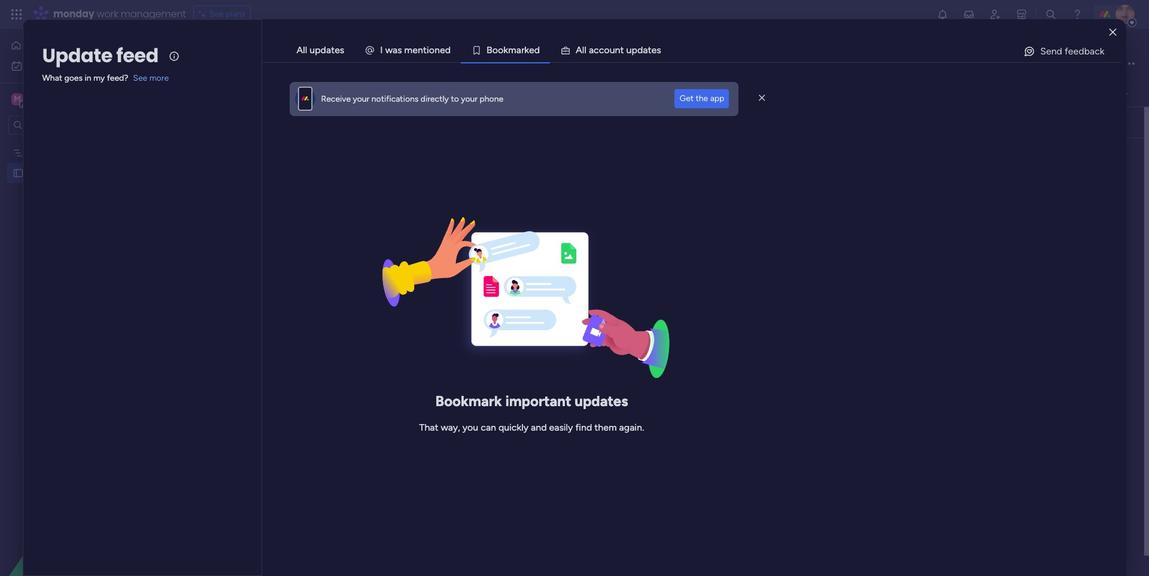 Task type: vqa. For each thing, say whether or not it's contained in the screenshot.
1st l from left
yes



Task type: describe. For each thing, give the bounding box(es) containing it.
add new group button
[[183, 467, 268, 486]]

3 t from the left
[[648, 44, 652, 56]]

important
[[505, 393, 571, 410]]

notifications image
[[937, 8, 949, 20]]

1 title from the top
[[243, 126, 265, 141]]

0 horizontal spatial james peterson image
[[1091, 57, 1104, 71]]

filter
[[395, 98, 414, 108]]

i w a s m e n t i o n e d
[[380, 44, 451, 56]]

sort
[[456, 98, 472, 108]]

update
[[42, 42, 112, 69]]

0 horizontal spatial see
[[133, 73, 147, 83]]

what
[[42, 73, 62, 83]]

marketing and branding campaign
[[226, 238, 355, 248]]

can
[[481, 422, 496, 433]]

1 vertical spatial product design and development
[[226, 195, 352, 205]]

see more link
[[133, 72, 169, 84]]

2 o from the left
[[492, 44, 498, 56]]

d for i w a s m e n t i o n e d
[[445, 44, 451, 56]]

development inside field
[[851, 57, 922, 72]]

status
[[510, 343, 534, 353]]

date
[[597, 343, 615, 353]]

updates inside all updates link
[[310, 44, 344, 56]]

receive your notifications directly to your phone
[[321, 94, 504, 104]]

monday work management
[[53, 7, 186, 21]]

market research and target audience analysis
[[226, 174, 401, 184]]

workspace
[[51, 93, 98, 105]]

1 21, from the top
[[600, 217, 609, 226]]

m
[[14, 94, 21, 104]]

2 s from the left
[[657, 44, 661, 56]]

my work
[[28, 60, 59, 71]]

research
[[254, 174, 289, 184]]

group
[[240, 471, 262, 481]]

workspace image
[[11, 93, 23, 106]]

help image
[[1071, 8, 1083, 20]]

lottie animation element
[[0, 456, 153, 576]]

2 e from the left
[[440, 44, 445, 56]]

campaign
[[317, 238, 355, 248]]

person inside popup button
[[340, 98, 365, 108]]

3 a from the left
[[589, 44, 594, 56]]

send
[[1040, 45, 1062, 57]]

4 o from the left
[[604, 44, 610, 56]]

feedback
[[1065, 45, 1105, 57]]

send feedback button
[[1019, 42, 1109, 61]]

main workspace
[[28, 93, 98, 105]]

feed?
[[107, 73, 128, 83]]

filter button
[[376, 93, 433, 113]]

phone
[[480, 94, 504, 104]]

nov 16, 2023
[[583, 238, 629, 247]]

1 horizontal spatial updates
[[575, 393, 628, 410]]

new
[[222, 471, 238, 481]]

done
[[512, 238, 532, 248]]

m for e
[[404, 44, 413, 56]]

receive
[[321, 94, 351, 104]]

home link
[[7, 36, 145, 55]]

2 21, from the top
[[600, 387, 609, 396]]

workspace selection element
[[11, 92, 100, 108]]

1 vertical spatial tab list
[[181, 63, 1125, 83]]

feed
[[116, 42, 159, 69]]

branding
[[282, 238, 315, 248]]

that way, you can quickly and easily find them again.
[[419, 422, 644, 433]]

setup
[[324, 217, 346, 227]]

1 u from the left
[[610, 44, 615, 56]]

marketing
[[226, 238, 264, 248]]

2 nov 21, 2023 from the top
[[583, 387, 629, 396]]

2 group title field from the top
[[203, 318, 268, 333]]

invite members image
[[989, 8, 1001, 20]]

stuck
[[511, 216, 533, 226]]

1 horizontal spatial game
[[283, 39, 327, 59]]

audience
[[333, 174, 368, 184]]

home option
[[7, 36, 145, 55]]

4 a from the left
[[643, 44, 648, 56]]

Date field
[[594, 342, 618, 355]]

the
[[696, 93, 708, 104]]

easily
[[549, 422, 573, 433]]

b
[[487, 44, 492, 56]]

them
[[595, 422, 617, 433]]

trading card game button
[[181, 39, 346, 59]]

quickly
[[499, 422, 529, 433]]

1 horizontal spatial trading
[[184, 39, 239, 59]]

to
[[451, 94, 459, 104]]

i
[[380, 44, 383, 56]]

search everything image
[[1045, 8, 1057, 20]]

target
[[307, 174, 331, 184]]

Status field
[[507, 342, 537, 355]]

get the app
[[680, 93, 725, 104]]

trading card game list box
[[0, 140, 153, 344]]

1 a from the left
[[393, 44, 398, 56]]

arrow down image
[[418, 96, 433, 110]]

and inside field
[[827, 57, 848, 72]]

d for a l l a c c o u n t u p d a t e s
[[637, 44, 643, 56]]

game inside "list box"
[[78, 168, 100, 178]]

updates button
[[745, 85, 804, 104]]

1 horizontal spatial card
[[243, 39, 279, 59]]

find
[[575, 422, 592, 433]]

analysis
[[370, 174, 401, 184]]

all updates link
[[287, 39, 354, 62]]

close image
[[1109, 28, 1117, 37]]

w
[[385, 44, 393, 56]]

a
[[576, 44, 582, 56]]

send feedback
[[1040, 45, 1105, 57]]

a l l a c c o u n t u p d a t e s
[[576, 44, 661, 56]]

get the app button
[[675, 89, 729, 108]]

tab inside tab list
[[259, 63, 279, 83]]

1 group title field from the top
[[203, 126, 268, 142]]

0 vertical spatial james peterson image
[[1116, 5, 1135, 24]]

select product image
[[11, 8, 23, 20]]

goes
[[64, 73, 83, 83]]

16,
[[600, 238, 609, 247]]

all updates
[[297, 44, 344, 56]]

all
[[297, 44, 307, 56]]

what goes in my feed? see more
[[42, 73, 169, 83]]

update feed image
[[963, 8, 975, 20]]

card inside 'trading card game' "list box"
[[58, 168, 76, 178]]

my work option
[[7, 56, 145, 75]]

2 k from the left
[[525, 44, 529, 56]]

add
[[205, 471, 220, 481]]

notifications
[[372, 94, 419, 104]]



Task type: locate. For each thing, give the bounding box(es) containing it.
2 m from the left
[[508, 44, 516, 56]]

a right "b"
[[516, 44, 521, 56]]

r
[[521, 44, 525, 56]]

tab
[[259, 63, 279, 83]]

in
[[85, 73, 91, 83]]

home
[[26, 40, 49, 50]]

distribution and logistics setup
[[226, 217, 346, 227]]

lottie animation image
[[0, 456, 153, 576]]

t
[[423, 44, 427, 56], [620, 44, 624, 56], [648, 44, 652, 56]]

2 d from the left
[[534, 44, 540, 56]]

james peterson image
[[1116, 5, 1135, 24], [1091, 57, 1104, 71]]

add view image
[[1123, 90, 1128, 99]]

product inside field
[[743, 57, 785, 72]]

e right r
[[529, 44, 534, 56]]

add new group
[[205, 471, 262, 481]]

1 vertical spatial design
[[258, 195, 284, 205]]

0 horizontal spatial trading card game
[[28, 168, 100, 178]]

trading down the see plans button
[[184, 39, 239, 59]]

0 horizontal spatial n
[[418, 44, 423, 56]]

1 vertical spatial updates
[[575, 393, 628, 410]]

again.
[[619, 422, 644, 433]]

2 l from the left
[[584, 44, 587, 56]]

trading right public board image
[[28, 168, 56, 178]]

that
[[419, 422, 438, 433]]

o
[[429, 44, 435, 56], [492, 44, 498, 56], [498, 44, 504, 56], [604, 44, 610, 56]]

updates up them
[[575, 393, 628, 410]]

product design and development inside field
[[743, 57, 922, 72]]

trading card game down plans
[[184, 39, 327, 59]]

1 vertical spatial product
[[226, 195, 256, 205]]

0 vertical spatial title
[[243, 126, 265, 141]]

logistics
[[288, 217, 322, 227]]

1 vertical spatial title
[[243, 318, 265, 333]]

1 vertical spatial trading card game
[[28, 168, 100, 178]]

nov 21, 2023
[[583, 217, 629, 226], [583, 387, 629, 396]]

and
[[827, 57, 848, 72], [291, 174, 305, 184], [286, 195, 300, 205], [272, 217, 286, 227], [266, 238, 280, 248], [531, 422, 547, 433]]

0 horizontal spatial card
[[58, 168, 76, 178]]

1 horizontal spatial design
[[787, 57, 824, 72]]

0 vertical spatial product
[[743, 57, 785, 72]]

0 horizontal spatial u
[[610, 44, 615, 56]]

nov up find in the bottom right of the page
[[583, 387, 598, 396]]

0 horizontal spatial product design and development
[[226, 195, 352, 205]]

1 c from the left
[[594, 44, 599, 56]]

2 vertical spatial nov
[[583, 387, 598, 396]]

1 vertical spatial trading
[[28, 168, 56, 178]]

option
[[0, 142, 153, 144]]

0 horizontal spatial development
[[302, 195, 352, 205]]

way,
[[441, 422, 460, 433]]

m for a
[[508, 44, 516, 56]]

0 vertical spatial person
[[340, 98, 365, 108]]

public board image
[[13, 167, 24, 178]]

see plans
[[209, 9, 245, 19]]

tab list
[[286, 38, 1121, 62], [181, 63, 1125, 83]]

1 group title from the top
[[206, 126, 265, 141]]

2023 right 16,
[[611, 238, 629, 247]]

l left p
[[582, 44, 584, 56]]

21, up them
[[600, 387, 609, 396]]

a right i
[[393, 44, 398, 56]]

l
[[582, 44, 584, 56], [584, 44, 587, 56]]

2 group title from the top
[[206, 318, 265, 333]]

development
[[851, 57, 922, 72], [302, 195, 352, 205]]

3 o from the left
[[498, 44, 504, 56]]

1 horizontal spatial your
[[461, 94, 478, 104]]

1 vertical spatial nov
[[583, 238, 598, 247]]

2 a from the left
[[516, 44, 521, 56]]

1 vertical spatial development
[[302, 195, 352, 205]]

Group Title field
[[203, 126, 268, 142], [203, 318, 268, 333]]

s right w
[[398, 44, 402, 56]]

bookmark
[[435, 393, 502, 410]]

tab list containing all updates
[[286, 38, 1121, 62]]

21,
[[600, 217, 609, 226], [600, 387, 609, 396]]

you
[[463, 422, 478, 433]]

0 vertical spatial see
[[209, 9, 224, 19]]

1 horizontal spatial s
[[657, 44, 661, 56]]

trading card game inside "list box"
[[28, 168, 100, 178]]

app
[[710, 93, 725, 104]]

t right w
[[423, 44, 427, 56]]

dapulse x slim image
[[759, 93, 765, 104]]

0 vertical spatial trading
[[184, 39, 239, 59]]

1 d from the left
[[445, 44, 451, 56]]

n left i
[[418, 44, 423, 56]]

2023
[[611, 217, 629, 226], [611, 238, 629, 247], [611, 387, 629, 396]]

see
[[209, 9, 224, 19], [133, 73, 147, 83]]

1 vertical spatial group
[[206, 318, 240, 333]]

tab list up get the app
[[286, 38, 1121, 62]]

updates
[[763, 89, 795, 99]]

0 horizontal spatial your
[[353, 94, 370, 104]]

nov 21, 2023 up them
[[583, 387, 629, 396]]

1 vertical spatial group title field
[[203, 318, 268, 333]]

group title
[[206, 126, 265, 141], [206, 318, 265, 333]]

n left p
[[615, 44, 620, 56]]

t right p
[[648, 44, 652, 56]]

2 title from the top
[[243, 318, 265, 333]]

3 e from the left
[[529, 44, 534, 56]]

2023 up the nov 16, 2023
[[611, 217, 629, 226]]

2 nov from the top
[[583, 238, 598, 247]]

2 group from the top
[[206, 318, 240, 333]]

0 vertical spatial group title
[[206, 126, 265, 141]]

card left the all
[[243, 39, 279, 59]]

0 vertical spatial tab list
[[286, 38, 1121, 62]]

1 vertical spatial work
[[41, 60, 59, 71]]

your right to
[[461, 94, 478, 104]]

m
[[404, 44, 413, 56], [508, 44, 516, 56]]

0 horizontal spatial design
[[258, 195, 284, 205]]

work inside "option"
[[41, 60, 59, 71]]

e right p
[[652, 44, 657, 56]]

tab list down p
[[181, 63, 1125, 83]]

Search field
[[278, 95, 314, 111]]

0 horizontal spatial t
[[423, 44, 427, 56]]

2 n from the left
[[435, 44, 440, 56]]

3 n from the left
[[615, 44, 620, 56]]

c
[[594, 44, 599, 56], [599, 44, 604, 56]]

1 vertical spatial game
[[78, 168, 100, 178]]

1 t from the left
[[423, 44, 427, 56]]

1 m from the left
[[404, 44, 413, 56]]

person button
[[321, 93, 373, 113]]

b o o k m a r k e d
[[487, 44, 540, 56]]

1 horizontal spatial person
[[438, 343, 464, 353]]

s right p
[[657, 44, 661, 56]]

e left i
[[413, 44, 418, 56]]

1 2023 from the top
[[611, 217, 629, 226]]

0 vertical spatial design
[[787, 57, 824, 72]]

u left p
[[610, 44, 615, 56]]

more
[[149, 73, 169, 83]]

0 horizontal spatial s
[[398, 44, 402, 56]]

0 horizontal spatial game
[[78, 168, 100, 178]]

3 d from the left
[[637, 44, 643, 56]]

1 horizontal spatial work
[[97, 7, 118, 21]]

o right "b"
[[498, 44, 504, 56]]

1 horizontal spatial see
[[209, 9, 224, 19]]

0 vertical spatial trading card game
[[184, 39, 327, 59]]

monday
[[53, 7, 94, 21]]

update feed
[[42, 42, 159, 69]]

0 horizontal spatial work
[[41, 60, 59, 71]]

1 nov 21, 2023 from the top
[[583, 217, 629, 226]]

trading card game right public board image
[[28, 168, 100, 178]]

0 vertical spatial 2023
[[611, 217, 629, 226]]

1 e from the left
[[413, 44, 418, 56]]

1 l from the left
[[582, 44, 584, 56]]

card
[[243, 39, 279, 59], [58, 168, 76, 178]]

3 nov from the top
[[583, 387, 598, 396]]

product up updates button at right
[[743, 57, 785, 72]]

n right i
[[435, 44, 440, 56]]

design down research
[[258, 195, 284, 205]]

0 vertical spatial work
[[97, 7, 118, 21]]

design inside field
[[787, 57, 824, 72]]

0 horizontal spatial trading
[[28, 168, 56, 178]]

person up bookmark
[[438, 343, 464, 353]]

1 vertical spatial see
[[133, 73, 147, 83]]

0 horizontal spatial d
[[445, 44, 451, 56]]

o left p
[[604, 44, 610, 56]]

management
[[121, 7, 186, 21]]

1 horizontal spatial n
[[435, 44, 440, 56]]

my work link
[[7, 56, 145, 75]]

0 vertical spatial game
[[283, 39, 327, 59]]

1 vertical spatial nov 21, 2023
[[583, 387, 629, 396]]

e right i
[[440, 44, 445, 56]]

0 vertical spatial card
[[243, 39, 279, 59]]

a right a
[[589, 44, 594, 56]]

james peterson image up close "icon" at the right top
[[1116, 5, 1135, 24]]

1 vertical spatial person
[[438, 343, 464, 353]]

4 e from the left
[[652, 44, 657, 56]]

1 horizontal spatial james peterson image
[[1116, 5, 1135, 24]]

u right a
[[626, 44, 632, 56]]

product down market
[[226, 195, 256, 205]]

distribution
[[226, 217, 270, 227]]

work
[[97, 7, 118, 21], [41, 60, 59, 71]]

2 horizontal spatial t
[[648, 44, 652, 56]]

d
[[445, 44, 451, 56], [534, 44, 540, 56], [637, 44, 643, 56]]

market
[[226, 174, 252, 184]]

hide button
[[482, 93, 526, 113]]

trading inside "list box"
[[28, 168, 56, 178]]

1 vertical spatial card
[[58, 168, 76, 178]]

Product Design and Development field
[[740, 57, 1083, 72]]

0 horizontal spatial person
[[340, 98, 365, 108]]

1 horizontal spatial t
[[620, 44, 624, 56]]

my
[[28, 60, 39, 71]]

2 horizontal spatial n
[[615, 44, 620, 56]]

a right p
[[643, 44, 648, 56]]

group
[[206, 126, 240, 141], [206, 318, 240, 333]]

1 s from the left
[[398, 44, 402, 56]]

my
[[93, 73, 105, 83]]

nov
[[583, 217, 598, 226], [583, 238, 598, 247], [583, 387, 598, 396]]

1 horizontal spatial k
[[525, 44, 529, 56]]

0 horizontal spatial product
[[226, 195, 256, 205]]

nov left 16,
[[583, 238, 598, 247]]

nov up the nov 16, 2023
[[583, 217, 598, 226]]

2 u from the left
[[626, 44, 632, 56]]

o right w
[[429, 44, 435, 56]]

0 horizontal spatial k
[[504, 44, 508, 56]]

1 vertical spatial james peterson image
[[1091, 57, 1104, 71]]

your
[[353, 94, 370, 104], [461, 94, 478, 104]]

m left r
[[508, 44, 516, 56]]

1 vertical spatial 21,
[[600, 387, 609, 396]]

0 vertical spatial nov 21, 2023
[[583, 217, 629, 226]]

your right receive
[[353, 94, 370, 104]]

1 vertical spatial group title
[[206, 318, 265, 333]]

1 horizontal spatial d
[[534, 44, 540, 56]]

2 t from the left
[[620, 44, 624, 56]]

1 o from the left
[[429, 44, 435, 56]]

1 group from the top
[[206, 126, 240, 141]]

k
[[504, 44, 508, 56], [525, 44, 529, 56]]

1 horizontal spatial product
[[743, 57, 785, 72]]

see left more
[[133, 73, 147, 83]]

3 2023 from the top
[[611, 387, 629, 396]]

james peterson image down feedback
[[1091, 57, 1104, 71]]

bookmark important updates
[[435, 393, 628, 410]]

design up updates
[[787, 57, 824, 72]]

0 vertical spatial product design and development
[[743, 57, 922, 72]]

o left r
[[492, 44, 498, 56]]

monday marketplace image
[[1016, 8, 1028, 20]]

1 nov from the top
[[583, 217, 598, 226]]

work up what
[[41, 60, 59, 71]]

work for monday
[[97, 7, 118, 21]]

person left the notifications
[[340, 98, 365, 108]]

i
[[427, 44, 429, 56]]

see plans button
[[193, 5, 251, 23]]

updates right the all
[[310, 44, 344, 56]]

l right a
[[584, 44, 587, 56]]

p
[[632, 44, 637, 56]]

m left i
[[404, 44, 413, 56]]

see left plans
[[209, 9, 224, 19]]

game
[[283, 39, 327, 59], [78, 168, 100, 178]]

2 2023 from the top
[[611, 238, 629, 247]]

0 vertical spatial development
[[851, 57, 922, 72]]

1 your from the left
[[353, 94, 370, 104]]

work right monday
[[97, 7, 118, 21]]

0 vertical spatial 21,
[[600, 217, 609, 226]]

card right public board image
[[58, 168, 76, 178]]

0 vertical spatial group title field
[[203, 126, 268, 142]]

0 horizontal spatial m
[[404, 44, 413, 56]]

2 horizontal spatial d
[[637, 44, 643, 56]]

work for my
[[41, 60, 59, 71]]

main
[[28, 93, 49, 105]]

person inside field
[[438, 343, 464, 353]]

see inside button
[[209, 9, 224, 19]]

2 c from the left
[[599, 44, 604, 56]]

2 vertical spatial 2023
[[611, 387, 629, 396]]

nov 21, 2023 up the nov 16, 2023
[[583, 217, 629, 226]]

21, up 16,
[[600, 217, 609, 226]]

e
[[413, 44, 418, 56], [440, 44, 445, 56], [529, 44, 534, 56], [652, 44, 657, 56]]

1 horizontal spatial u
[[626, 44, 632, 56]]

1 vertical spatial 2023
[[611, 238, 629, 247]]

0 horizontal spatial updates
[[310, 44, 344, 56]]

1 horizontal spatial development
[[851, 57, 922, 72]]

0 vertical spatial group
[[206, 126, 240, 141]]

directly
[[421, 94, 449, 104]]

plans
[[226, 9, 245, 19]]

t left p
[[620, 44, 624, 56]]

1 horizontal spatial trading card game
[[184, 39, 327, 59]]

hide
[[502, 98, 519, 108]]

2023 up again.
[[611, 387, 629, 396]]

product design and development
[[743, 57, 922, 72], [226, 195, 352, 205]]

0 vertical spatial updates
[[310, 44, 344, 56]]

2 your from the left
[[461, 94, 478, 104]]

1 horizontal spatial m
[[508, 44, 516, 56]]

product
[[743, 57, 785, 72], [226, 195, 256, 205]]

trading
[[184, 39, 239, 59], [28, 168, 56, 178]]

sort button
[[436, 93, 479, 113]]

1 k from the left
[[504, 44, 508, 56]]

0 vertical spatial nov
[[583, 217, 598, 226]]

Person field
[[435, 342, 467, 355]]

1 horizontal spatial product design and development
[[743, 57, 922, 72]]

1 n from the left
[[418, 44, 423, 56]]



